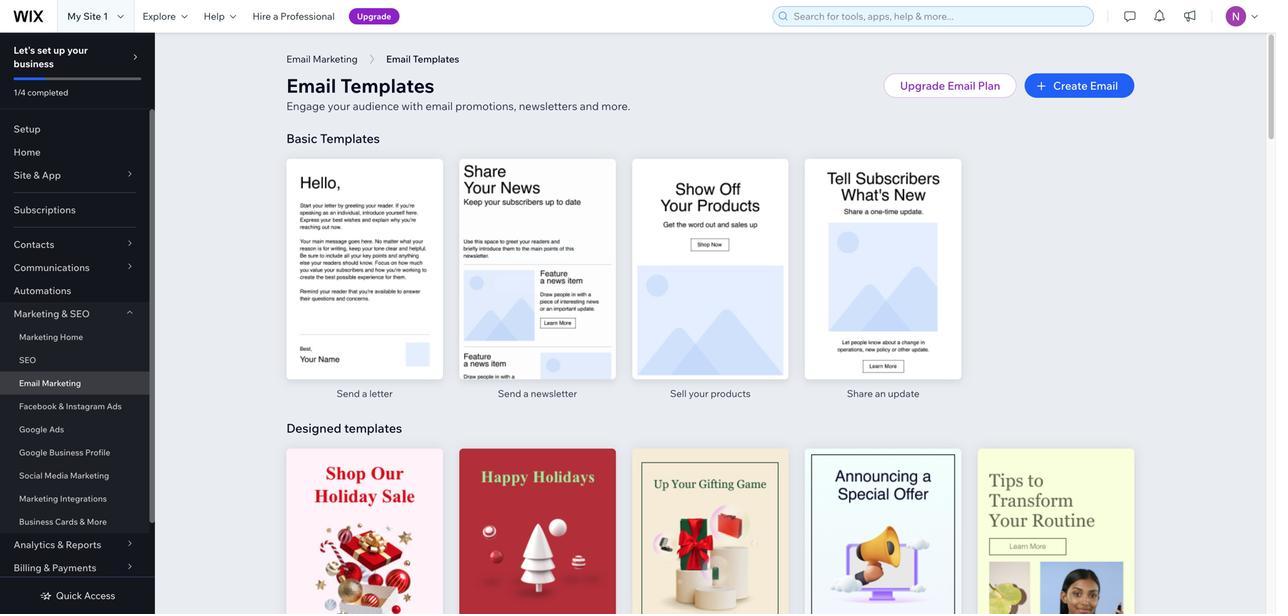 Task type: describe. For each thing, give the bounding box(es) containing it.
engage
[[287, 99, 325, 113]]

email inside sidebar element
[[19, 378, 40, 389]]

quick access button
[[40, 590, 115, 602]]

quick
[[56, 590, 82, 602]]

facebook & instagram ads link
[[0, 395, 150, 418]]

up
[[53, 44, 65, 56]]

site inside popup button
[[14, 169, 31, 181]]

send a letter
[[337, 388, 393, 400]]

email marketing for email marketing button on the left top of the page
[[287, 53, 358, 65]]

templates for basic
[[320, 131, 380, 146]]

email marketing button
[[280, 49, 365, 69]]

automations
[[14, 285, 71, 297]]

email down hire a professional link
[[287, 53, 311, 65]]

communications button
[[0, 256, 150, 279]]

marketing inside button
[[313, 53, 358, 65]]

sell
[[670, 388, 687, 400]]

google for google business profile
[[19, 448, 47, 458]]

marketing integrations link
[[0, 487, 150, 511]]

hire a professional link
[[245, 0, 343, 33]]

a for professional
[[273, 10, 278, 22]]

create
[[1054, 79, 1088, 92]]

more
[[87, 517, 107, 527]]

instagram
[[66, 401, 105, 412]]

marketing up facebook & instagram ads
[[42, 378, 81, 389]]

& for reports
[[57, 539, 64, 551]]

create email button
[[1025, 73, 1135, 98]]

social
[[19, 471, 43, 481]]

upgrade email plan
[[901, 79, 1001, 92]]

0 horizontal spatial ads
[[49, 425, 64, 435]]

google for google ads
[[19, 425, 47, 435]]

business cards & more link
[[0, 511, 150, 534]]

social media marketing
[[19, 471, 109, 481]]

1 vertical spatial seo
[[19, 355, 36, 365]]

use template button
[[495, 245, 581, 265]]

& left the more
[[80, 517, 85, 527]]

home link
[[0, 141, 150, 164]]

and
[[580, 99, 599, 113]]

contacts button
[[0, 233, 150, 256]]

professional
[[281, 10, 335, 22]]

google business profile
[[19, 448, 110, 458]]

marketing down 'social'
[[19, 494, 58, 504]]

send for send a letter
[[337, 388, 360, 400]]

newsletter
[[531, 388, 578, 400]]

subscriptions link
[[0, 199, 150, 222]]

use template
[[507, 249, 568, 261]]

newsletters
[[519, 99, 578, 113]]

templates
[[344, 421, 402, 436]]

help
[[204, 10, 225, 22]]

upgrade button
[[349, 8, 400, 24]]

a for newsletter
[[524, 388, 529, 400]]

marketing home
[[19, 332, 83, 342]]

email
[[426, 99, 453, 113]]

0 vertical spatial site
[[83, 10, 101, 22]]

your for templates
[[328, 99, 350, 113]]

integrations
[[60, 494, 107, 504]]

1/4
[[14, 87, 26, 98]]

update
[[888, 388, 920, 400]]

facebook
[[19, 401, 57, 412]]

email templates engage your audience with email promotions, newsletters and more.
[[287, 74, 631, 113]]

with
[[402, 99, 423, 113]]

analytics
[[14, 539, 55, 551]]

sell your products
[[670, 388, 751, 400]]

analytics & reports
[[14, 539, 101, 551]]

preview button
[[495, 273, 581, 294]]

your for set
[[67, 44, 88, 56]]

let's
[[14, 44, 35, 56]]

preview
[[520, 278, 556, 289]]

seo inside popup button
[[70, 308, 90, 320]]

app
[[42, 169, 61, 181]]

& for payments
[[44, 562, 50, 574]]

a for letter
[[362, 388, 367, 400]]

contacts
[[14, 239, 54, 251]]

send for send a newsletter
[[498, 388, 522, 400]]

marketing up integrations
[[70, 471, 109, 481]]

more.
[[602, 99, 631, 113]]

access
[[84, 590, 115, 602]]

email left 'plan'
[[948, 79, 976, 92]]

setup link
[[0, 118, 150, 141]]

my
[[67, 10, 81, 22]]

billing
[[14, 562, 42, 574]]

help button
[[196, 0, 245, 33]]

quick access
[[56, 590, 115, 602]]

cards
[[55, 517, 78, 527]]



Task type: vqa. For each thing, say whether or not it's contained in the screenshot.
Create Email button
yes



Task type: locate. For each thing, give the bounding box(es) containing it.
0 vertical spatial your
[[67, 44, 88, 56]]

seo down automations link at the left top of the page
[[70, 308, 90, 320]]

1/4 completed
[[14, 87, 68, 98]]

home down marketing & seo popup button
[[60, 332, 83, 342]]

0 vertical spatial business
[[49, 448, 83, 458]]

0 horizontal spatial seo
[[19, 355, 36, 365]]

hire
[[253, 10, 271, 22]]

seo link
[[0, 349, 150, 372]]

site
[[83, 10, 101, 22], [14, 169, 31, 181]]

share an update
[[847, 388, 920, 400]]

2 send from the left
[[498, 388, 522, 400]]

sidebar element
[[0, 33, 155, 615]]

audience
[[353, 99, 399, 113]]

1 horizontal spatial send
[[498, 388, 522, 400]]

1 horizontal spatial upgrade
[[901, 79, 946, 92]]

1 vertical spatial email marketing
[[19, 378, 81, 389]]

email up engage
[[287, 74, 336, 98]]

send left letter
[[337, 388, 360, 400]]

profile
[[85, 448, 110, 458]]

email up facebook
[[19, 378, 40, 389]]

setup
[[14, 123, 41, 135]]

marketing inside popup button
[[14, 308, 59, 320]]

a left newsletter
[[524, 388, 529, 400]]

2 horizontal spatial a
[[524, 388, 529, 400]]

0 vertical spatial templates
[[341, 74, 435, 98]]

&
[[34, 169, 40, 181], [61, 308, 68, 320], [59, 401, 64, 412], [80, 517, 85, 527], [57, 539, 64, 551], [44, 562, 50, 574]]

1 vertical spatial your
[[328, 99, 350, 113]]

billing & payments
[[14, 562, 97, 574]]

communications
[[14, 262, 90, 274]]

upgrade for upgrade email plan
[[901, 79, 946, 92]]

google up 'social'
[[19, 448, 47, 458]]

subscriptions
[[14, 204, 76, 216]]

1 vertical spatial business
[[19, 517, 53, 527]]

marketing down 'professional'
[[313, 53, 358, 65]]

media
[[44, 471, 68, 481]]

1 google from the top
[[19, 425, 47, 435]]

a left letter
[[362, 388, 367, 400]]

1 horizontal spatial your
[[328, 99, 350, 113]]

basic templates
[[287, 131, 380, 146]]

business
[[14, 58, 54, 70]]

marketing
[[313, 53, 358, 65], [14, 308, 59, 320], [19, 332, 58, 342], [42, 378, 81, 389], [70, 471, 109, 481], [19, 494, 58, 504]]

site & app
[[14, 169, 61, 181]]

ads right the instagram
[[107, 401, 122, 412]]

home
[[14, 146, 41, 158], [60, 332, 83, 342]]

0 horizontal spatial site
[[14, 169, 31, 181]]

promotions,
[[456, 99, 517, 113]]

designed
[[287, 421, 342, 436]]

billing & payments button
[[0, 557, 150, 580]]

email marketing inside sidebar element
[[19, 378, 81, 389]]

templates for email
[[341, 74, 435, 98]]

2 google from the top
[[19, 448, 47, 458]]

upgrade right 'professional'
[[357, 11, 391, 21]]

upgrade for upgrade
[[357, 11, 391, 21]]

marketing down marketing & seo
[[19, 332, 58, 342]]

0 horizontal spatial send
[[337, 388, 360, 400]]

templates inside email templates engage your audience with email promotions, newsletters and more.
[[341, 74, 435, 98]]

completed
[[27, 87, 68, 98]]

products
[[711, 388, 751, 400]]

templates down audience at the top left of the page
[[320, 131, 380, 146]]

1 horizontal spatial a
[[362, 388, 367, 400]]

& right facebook
[[59, 401, 64, 412]]

1 horizontal spatial email marketing
[[287, 53, 358, 65]]

template
[[527, 249, 568, 261]]

& left app
[[34, 169, 40, 181]]

0 vertical spatial ads
[[107, 401, 122, 412]]

your inside let's set up your business
[[67, 44, 88, 56]]

analytics & reports button
[[0, 534, 150, 557]]

2 vertical spatial your
[[689, 388, 709, 400]]

automations link
[[0, 279, 150, 303]]

ads
[[107, 401, 122, 412], [49, 425, 64, 435]]

email
[[287, 53, 311, 65], [287, 74, 336, 98], [948, 79, 976, 92], [1091, 79, 1119, 92], [19, 378, 40, 389]]

0 vertical spatial upgrade
[[357, 11, 391, 21]]

email marketing inside button
[[287, 53, 358, 65]]

upgrade inside upgrade "button"
[[357, 11, 391, 21]]

designed templates
[[287, 421, 402, 436]]

business up analytics
[[19, 517, 53, 527]]

0 vertical spatial email marketing
[[287, 53, 358, 65]]

business cards & more
[[19, 517, 107, 527]]

& down business cards & more
[[57, 539, 64, 551]]

let's set up your business
[[14, 44, 88, 70]]

1 vertical spatial templates
[[320, 131, 380, 146]]

marketing home link
[[0, 326, 150, 349]]

1 vertical spatial ads
[[49, 425, 64, 435]]

marketing & seo button
[[0, 303, 150, 326]]

& for seo
[[61, 308, 68, 320]]

basic
[[287, 131, 318, 146]]

email marketing for email marketing link
[[19, 378, 81, 389]]

google ads
[[19, 425, 64, 435]]

google ads link
[[0, 418, 150, 441]]

1 vertical spatial google
[[19, 448, 47, 458]]

your inside email templates engage your audience with email promotions, newsletters and more.
[[328, 99, 350, 113]]

& for instagram
[[59, 401, 64, 412]]

use
[[507, 249, 524, 261]]

email right create
[[1091, 79, 1119, 92]]

0 horizontal spatial your
[[67, 44, 88, 56]]

business
[[49, 448, 83, 458], [19, 517, 53, 527]]

your up basic templates
[[328, 99, 350, 113]]

seo
[[70, 308, 90, 320], [19, 355, 36, 365]]

Search for tools, apps, help & more... field
[[790, 7, 1090, 26]]

an
[[876, 388, 886, 400]]

templates up audience at the top left of the page
[[341, 74, 435, 98]]

0 vertical spatial home
[[14, 146, 41, 158]]

my site 1
[[67, 10, 108, 22]]

upgrade email plan button
[[884, 73, 1017, 98]]

1 horizontal spatial home
[[60, 332, 83, 342]]

1 send from the left
[[337, 388, 360, 400]]

& down automations link at the left top of the page
[[61, 308, 68, 320]]

google business profile link
[[0, 441, 150, 464]]

marketing down the automations
[[14, 308, 59, 320]]

1 horizontal spatial seo
[[70, 308, 90, 320]]

share
[[847, 388, 873, 400]]

0 vertical spatial seo
[[70, 308, 90, 320]]

reports
[[66, 539, 101, 551]]

marketing integrations
[[19, 494, 107, 504]]

a right hire
[[273, 10, 278, 22]]

0 horizontal spatial home
[[14, 146, 41, 158]]

send left newsletter
[[498, 388, 522, 400]]

seo down marketing home
[[19, 355, 36, 365]]

0 horizontal spatial upgrade
[[357, 11, 391, 21]]

plan
[[979, 79, 1001, 92]]

facebook & instagram ads
[[19, 401, 122, 412]]

ads up google business profile
[[49, 425, 64, 435]]

google down facebook
[[19, 425, 47, 435]]

email marketing down 'professional'
[[287, 53, 358, 65]]

home down the "setup"
[[14, 146, 41, 158]]

send a newsletter
[[498, 388, 578, 400]]

your right the sell
[[689, 388, 709, 400]]

0 horizontal spatial email marketing
[[19, 378, 81, 389]]

set
[[37, 44, 51, 56]]

send
[[337, 388, 360, 400], [498, 388, 522, 400]]

& right 'billing'
[[44, 562, 50, 574]]

1
[[103, 10, 108, 22]]

site & app button
[[0, 164, 150, 187]]

email marketing up facebook
[[19, 378, 81, 389]]

2 horizontal spatial your
[[689, 388, 709, 400]]

marketing & seo
[[14, 308, 90, 320]]

google
[[19, 425, 47, 435], [19, 448, 47, 458]]

upgrade inside upgrade email plan button
[[901, 79, 946, 92]]

1 vertical spatial upgrade
[[901, 79, 946, 92]]

upgrade left 'plan'
[[901, 79, 946, 92]]

site left 1
[[83, 10, 101, 22]]

0 vertical spatial google
[[19, 425, 47, 435]]

your right up
[[67, 44, 88, 56]]

email inside email templates engage your audience with email promotions, newsletters and more.
[[287, 74, 336, 98]]

letter
[[370, 388, 393, 400]]

email marketing link
[[0, 372, 150, 395]]

1 vertical spatial site
[[14, 169, 31, 181]]

1 horizontal spatial ads
[[107, 401, 122, 412]]

social media marketing link
[[0, 464, 150, 487]]

0 horizontal spatial a
[[273, 10, 278, 22]]

email inside button
[[1091, 79, 1119, 92]]

business up social media marketing
[[49, 448, 83, 458]]

site left app
[[14, 169, 31, 181]]

a
[[273, 10, 278, 22], [362, 388, 367, 400], [524, 388, 529, 400]]

1 vertical spatial home
[[60, 332, 83, 342]]

1 horizontal spatial site
[[83, 10, 101, 22]]

upgrade
[[357, 11, 391, 21], [901, 79, 946, 92]]

explore
[[143, 10, 176, 22]]

hire a professional
[[253, 10, 335, 22]]

create email
[[1054, 79, 1119, 92]]

payments
[[52, 562, 97, 574]]

& for app
[[34, 169, 40, 181]]



